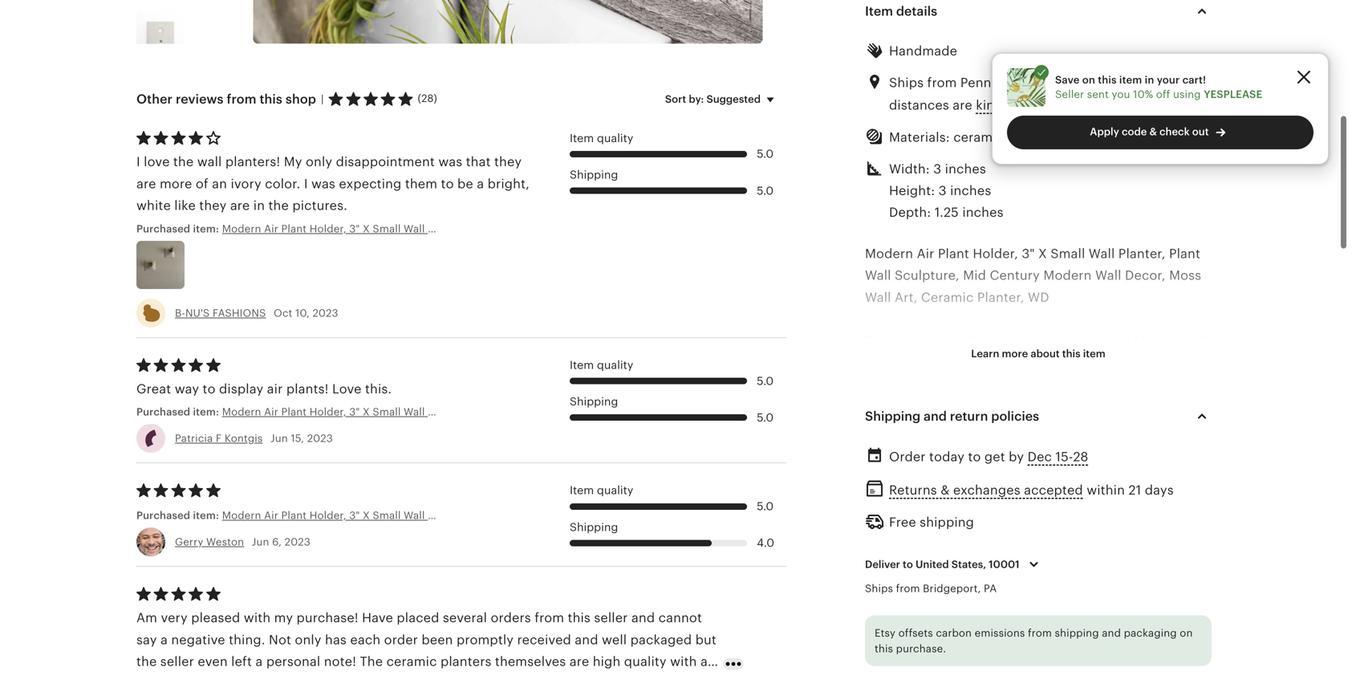 Task type: describe. For each thing, give the bounding box(es) containing it.
kontgis
[[225, 432, 263, 445]]

way
[[175, 382, 199, 396]]

has
[[325, 633, 347, 647]]

the down inspired
[[1045, 661, 1066, 676]]

more inside the i love the wall planters! my only disappointment was that they are more of an ivory color. i was expecting them to be a bright, white like they are in the pictures.
[[160, 177, 192, 191]]

width:
[[890, 162, 931, 176]]

shipping inside the etsy offsets carbon emissions from shipping and packaging on this purchase.
[[1056, 627, 1100, 639]]

quality inside am very pleased with my purchase! have placed several orders from this seller and cannot say a negative thing. not only has each order been promptly received and well packaged but the seller even left a personal note! the ceramic planters themselves are high quality with a wonderful glaze (i ordered the white and gunmetal, both colors true to the pictures) and
[[625, 654, 667, 669]]

stoneware,
[[1012, 130, 1081, 145]]

reindeer
[[990, 574, 1046, 588]]

2 5.0 from the top
[[757, 184, 774, 197]]

2 horizontal spatial air
[[1053, 465, 1069, 479]]

intrigue
[[944, 487, 993, 501]]

are inside minimalist and modular biophilic design, ceramic wall hanging planters that are inspired and derived from the junction on a tree where the branch extends o
[[1003, 640, 1023, 654]]

variety
[[1127, 552, 1169, 567]]

ceramic down 'vanity,'
[[866, 552, 916, 567]]

a right for
[[1083, 552, 1090, 567]]

been
[[422, 633, 453, 647]]

3 5.0 from the top
[[757, 374, 774, 387]]

in down big
[[969, 356, 981, 370]]

0 vertical spatial space
[[928, 356, 966, 370]]

deliver to united states, 10001 button
[[854, 548, 1056, 582]]

learn more about this item
[[972, 348, 1106, 360]]

hanging inside minimalist and modular biophilic design, ceramic wall hanging planters that are inspired and derived from the junction on a tree where the branch extends o
[[866, 640, 917, 654]]

and up packaged
[[632, 611, 655, 625]]

0 horizontal spatial planter,
[[978, 290, 1025, 305]]

a right the say
[[161, 633, 168, 647]]

materials:
[[890, 130, 951, 145]]

to up days
[[1152, 465, 1165, 479]]

that for planters
[[975, 640, 1000, 654]]

or up create
[[1107, 356, 1120, 370]]

a inside the i love the wall planters! my only disappointment was that they are more of an ivory color. i was expecting them to be a bright, white like they are in the pictures.
[[477, 177, 484, 191]]

0 vertical spatial was
[[439, 155, 463, 169]]

this inside am very pleased with my purchase! have placed several orders from this seller and cannot say a negative thing. not only has each order been promptly received and well packaged but the seller even left a personal note! the ceramic planters themselves are high quality with a wonderful glaze (i ordered the white and gunmetal, both colors true to the pictures) and
[[568, 611, 591, 625]]

more inside dropdown button
[[1003, 348, 1029, 360]]

a right left
[[256, 654, 263, 669]]

the down the 'high'
[[582, 676, 602, 680]]

home up 'vanity,'
[[866, 508, 901, 523]]

4.0
[[757, 536, 775, 549]]

existing
[[1076, 443, 1126, 457]]

your up the artfully
[[1139, 377, 1167, 392]]

on inside "save on this item in your cart! seller sent you 10% off using yesplease"
[[1083, 74, 1096, 86]]

ceramic down 'any'
[[907, 377, 957, 392]]

1 5.0 from the top
[[757, 147, 774, 160]]

them
[[405, 177, 438, 191]]

white inside am very pleased with my purchase! have placed several orders from this seller and cannot say a negative thing. not only has each order been promptly received and well packaged but the seller even left a personal note! the ceramic planters themselves are high quality with a wonderful glaze (i ordered the white and gunmetal, both colors true to the pictures) and
[[329, 676, 364, 680]]

wall down accentuate
[[1129, 443, 1154, 457]]

office
[[1163, 356, 1199, 370]]

display
[[219, 382, 264, 396]]

0 vertical spatial 3
[[934, 162, 942, 176]]

in left days
[[1134, 487, 1145, 501]]

in up 'any'
[[904, 334, 915, 348]]

1 vertical spatial 3
[[939, 184, 947, 198]]

1 horizontal spatial modern
[[1044, 268, 1092, 283]]

the down color.
[[269, 198, 289, 213]]

ships for ships from bridgeport, pa
[[866, 583, 894, 595]]

design, inside the small in size but big in design, add a pop of living wall art to any space in your modern home or home office with a ceramic 3" node wall planter. create your own unique modular plant wall or moss wall by artfully arranging multiple hanging planters to accentuate movement in a space or enhance existing wall decor or modernist furniture. use your air plant holder to add interest and intrigue to many small spaces in your home including the kitchen backsplash, bathroom vanity, walk in shower, home office, or tiny home. this ceramic planter is an ideal size for a wide variety of small air plants and reindeer moss.
[[1010, 334, 1056, 348]]

and inside the etsy offsets carbon emissions from shipping and packaging on this purchase.
[[1103, 627, 1122, 639]]

and left well
[[575, 633, 599, 647]]

arranging
[[866, 421, 926, 436]]

or right decor
[[1198, 443, 1211, 457]]

your up bathroom
[[1149, 487, 1177, 501]]

from inside ships from pennsylvania! shorter shipping distances are
[[928, 75, 958, 90]]

shorter
[[1050, 75, 1097, 90]]

etsy offsets carbon emissions from shipping and packaging on this purchase.
[[875, 627, 1194, 655]]

true
[[536, 676, 562, 680]]

moss.
[[1050, 574, 1087, 588]]

1 vertical spatial inches
[[951, 184, 992, 198]]

2 vertical spatial inches
[[963, 205, 1004, 220]]

dec 15-28 button
[[1028, 445, 1089, 469]]

view details of this review photo by b-nu&#39;s fashions image
[[137, 241, 185, 289]]

modern air plant holder 3 x small wall planter plant image 10 image
[[137, 11, 185, 59]]

1 horizontal spatial they
[[495, 155, 522, 169]]

ships for ships from pennsylvania! shorter shipping distances are
[[890, 75, 924, 90]]

home.
[[1135, 530, 1174, 545]]

my
[[284, 155, 302, 169]]

to up furniture.
[[969, 450, 982, 464]]

but inside am very pleased with my purchase! have placed several orders from this seller and cannot say a negative thing. not only has each order been promptly received and well packaged but the seller even left a personal note! the ceramic planters themselves are high quality with a wonderful glaze (i ordered the white and gunmetal, both colors true to the pictures) and
[[696, 633, 717, 647]]

item quality for i love the wall planters! my only disappointment was that they are more of an ivory color. i was expecting them to be a bright, white like they are in the pictures.
[[570, 132, 634, 144]]

from inside minimalist and modular biophilic design, ceramic wall hanging planters that are inspired and derived from the junction on a tree where the branch extends o
[[1159, 640, 1189, 654]]

tree
[[975, 661, 1000, 676]]

2023 for oct 10, 2023
[[313, 307, 339, 319]]

1 vertical spatial small
[[866, 574, 898, 588]]

0 horizontal spatial plant
[[968, 399, 1000, 414]]

days
[[1146, 483, 1175, 497]]

inspired
[[1027, 640, 1077, 654]]

pictures)
[[606, 676, 661, 680]]

wd
[[1029, 290, 1050, 305]]

planter
[[920, 552, 964, 567]]

your down "dec"
[[1022, 465, 1050, 479]]

returns
[[890, 483, 938, 497]]

from inside the etsy offsets carbon emissions from shipping and packaging on this purchase.
[[1029, 627, 1053, 639]]

apply
[[1091, 126, 1120, 138]]

0 vertical spatial add
[[1060, 334, 1083, 348]]

2 horizontal spatial of
[[1173, 552, 1186, 567]]

walk
[[910, 530, 938, 545]]

item details button
[[851, 0, 1227, 31]]

0 horizontal spatial they
[[199, 198, 227, 213]]

and up including
[[917, 487, 940, 501]]

to inside dropdown button
[[903, 559, 914, 571]]

planters inside minimalist and modular biophilic design, ceramic wall hanging planters that are inspired and derived from the junction on a tree where the branch extends o
[[920, 640, 971, 654]]

node
[[977, 377, 1011, 392]]

colors
[[494, 676, 533, 680]]

are down the ivory
[[230, 198, 250, 213]]

to right "art"
[[886, 356, 899, 370]]

states,
[[952, 559, 987, 571]]

a inside minimalist and modular biophilic design, ceramic wall hanging planters that are inspired and derived from the junction on a tree where the branch extends o
[[964, 661, 971, 676]]

0 horizontal spatial with
[[244, 611, 271, 625]]

and down packaged
[[665, 676, 688, 680]]

3 purchased from the top
[[137, 510, 190, 522]]

details
[[897, 4, 938, 19]]

that for was
[[466, 155, 491, 169]]

home down living
[[1124, 356, 1160, 370]]

ceramic,
[[954, 130, 1008, 145]]

dec
[[1028, 450, 1053, 464]]

pictures.
[[293, 198, 348, 213]]

plants!
[[287, 382, 329, 396]]

white inside the i love the wall planters! my only disappointment was that they are more of an ivory color. i was expecting them to be a bright, white like they are in the pictures.
[[137, 198, 171, 213]]

1 horizontal spatial air
[[902, 574, 918, 588]]

any
[[903, 356, 925, 370]]

is
[[968, 552, 978, 567]]

are down love
[[137, 177, 156, 191]]

0 vertical spatial inches
[[946, 162, 987, 176]]

0 horizontal spatial seller
[[160, 654, 194, 669]]

an inside the i love the wall planters! my only disappointment was that they are more of an ivory color. i was expecting them to be a bright, white like they are in the pictures.
[[212, 177, 227, 191]]

interest
[[866, 487, 913, 501]]

0 horizontal spatial shipping
[[920, 515, 975, 530]]

wall left sculpture,
[[866, 268, 892, 283]]

to right way
[[203, 382, 216, 396]]

ivory
[[231, 177, 262, 191]]

promptly
[[457, 633, 514, 647]]

0 horizontal spatial modern
[[866, 246, 914, 261]]

1 vertical spatial plant
[[1073, 465, 1104, 479]]

0 horizontal spatial air
[[267, 382, 283, 396]]

(i
[[240, 676, 249, 680]]

movement
[[866, 443, 932, 457]]

1 horizontal spatial glaze
[[1084, 130, 1117, 145]]

patricia f kontgis jun 15, 2023
[[175, 432, 333, 445]]

wide
[[1093, 552, 1123, 567]]

this
[[1178, 530, 1203, 545]]

2 vertical spatial 2023
[[285, 536, 311, 548]]

item: for to
[[193, 406, 219, 418]]

a left 'pop'
[[1087, 334, 1094, 348]]

save
[[1056, 74, 1080, 86]]

shipping inside dropdown button
[[866, 409, 921, 424]]

minimalist
[[866, 618, 930, 632]]

own
[[1171, 377, 1197, 392]]

the inside the small in size but big in design, add a pop of living wall art to any space in your modern home or home office with a ceramic 3" node wall planter. create your own unique modular plant wall or moss wall by artfully arranging multiple hanging planters to accentuate movement in a space or enhance existing wall decor or modernist furniture. use your air plant holder to add interest and intrigue to many small spaces in your home including the kitchen backsplash, bathroom vanity, walk in shower, home office, or tiny home. this ceramic planter is an ideal size for a wide variety of small air plants and reindeer moss.
[[967, 508, 987, 523]]

and inside dropdown button
[[924, 409, 947, 424]]

ideal
[[1000, 552, 1030, 567]]

returns & exchanges accepted within 21 days
[[890, 483, 1175, 497]]

a up unique
[[896, 377, 903, 392]]

3" inside the modern air plant holder, 3" x small wall planter, plant wall sculpture, mid century modern wall decor, moss wall art, ceramic planter, wd
[[1022, 246, 1035, 261]]

1 horizontal spatial of
[[1126, 334, 1139, 348]]

& inside 'link'
[[1150, 126, 1158, 138]]

3" inside the small in size but big in design, add a pop of living wall art to any space in your modern home or home office with a ceramic 3" node wall planter. create your own unique modular plant wall or moss wall by artfully arranging multiple hanging planters to accentuate movement in a space or enhance existing wall decor or modernist furniture. use your air plant holder to add interest and intrigue to many small spaces in your home including the kitchen backsplash, bathroom vanity, walk in shower, home office, or tiny home. this ceramic planter is an ideal size for a wide variety of small air plants and reindeer moss.
[[961, 377, 974, 392]]

moss
[[1049, 399, 1081, 414]]

note!
[[324, 654, 357, 669]]

wall down create
[[1085, 399, 1110, 414]]

f
[[216, 432, 222, 445]]

in down multiple
[[936, 443, 947, 457]]

1 vertical spatial by
[[1009, 450, 1025, 464]]

and down the
[[367, 676, 391, 680]]

this left the shop
[[260, 92, 283, 106]]

and up purchase.
[[933, 618, 957, 632]]

placed
[[397, 611, 440, 625]]

derived
[[1108, 640, 1155, 654]]

28
[[1074, 450, 1089, 464]]

modular inside the small in size but big in design, add a pop of living wall art to any space in your modern home or home office with a ceramic 3" node wall planter. create your own unique modular plant wall or moss wall by artfully arranging multiple hanging planters to accentuate movement in a space or enhance existing wall decor or modernist furniture. use your air plant holder to add interest and intrigue to many small spaces in your home including the kitchen backsplash, bathroom vanity, walk in shower, home office, or tiny home. this ceramic planter is an ideal size for a wide variety of small air plants and reindeer moss.
[[912, 399, 965, 414]]

3 item: from the top
[[193, 510, 219, 522]]

0 vertical spatial size
[[919, 334, 943, 348]]

using
[[1174, 88, 1202, 100]]

1.25
[[935, 205, 959, 220]]

within
[[1087, 483, 1126, 497]]

ceramic
[[922, 290, 974, 305]]

0 vertical spatial small
[[1050, 487, 1083, 501]]

0 horizontal spatial i
[[137, 155, 140, 169]]

code
[[1123, 126, 1148, 138]]

carbon
[[937, 627, 972, 639]]

0 vertical spatial seller
[[594, 611, 628, 625]]

biophilic
[[1016, 618, 1070, 632]]

backsplash,
[[1041, 508, 1115, 523]]

to down 'use'
[[996, 487, 1009, 501]]

this inside dropdown button
[[1063, 348, 1081, 360]]

office,
[[1048, 530, 1088, 545]]

in inside the i love the wall planters! my only disappointment was that they are more of an ivory color. i was expecting them to be a bright, white like they are in the pictures.
[[254, 198, 265, 213]]

by inside the small in size but big in design, add a pop of living wall art to any space in your modern home or home office with a ceramic 3" node wall planter. create your own unique modular plant wall or moss wall by artfully arranging multiple hanging planters to accentuate movement in a space or enhance existing wall decor or modernist furniture. use your air plant holder to add interest and intrigue to many small spaces in your home including the kitchen backsplash, bathroom vanity, walk in shower, home office, or tiny home. this ceramic planter is an ideal size for a wide variety of small air plants and reindeer moss.
[[1113, 399, 1129, 414]]

the right love
[[173, 155, 194, 169]]

well
[[602, 633, 627, 647]]

modern air plant holder, 3" x small wall planter, plant wall sculpture, mid century modern wall decor, moss wall art, ceramic planter, wd
[[866, 246, 1202, 305]]

2 vertical spatial with
[[671, 654, 697, 669]]

you
[[1112, 88, 1131, 100]]

wall up office
[[1180, 334, 1205, 348]]

or left tiny
[[1091, 530, 1104, 545]]

i love the wall planters! my only disappointment was that they are more of an ivory color. i was expecting them to be a bright, white like they are in the pictures.
[[137, 155, 530, 213]]

the down etsy
[[866, 661, 886, 676]]

1 vertical spatial space
[[962, 443, 999, 457]]

minimalist and modular biophilic design, ceramic wall hanging planters that are inspired and derived from the junction on a tree where the branch extends o
[[866, 618, 1203, 680]]

b-nu's fashions oct 10, 2023
[[175, 307, 339, 319]]

only inside the i love the wall planters! my only disappointment was that they are more of an ivory color. i was expecting them to be a bright, white like they are in the pictures.
[[306, 155, 333, 169]]

high
[[593, 654, 621, 669]]

vanity,
[[866, 530, 906, 545]]

even
[[198, 654, 228, 669]]

about
[[1031, 348, 1060, 360]]

wall left decor,
[[1096, 268, 1122, 283]]

shipping and return policies
[[866, 409, 1040, 424]]

0 horizontal spatial was
[[312, 177, 336, 191]]

design, inside minimalist and modular biophilic design, ceramic wall hanging planters that are inspired and derived from the junction on a tree where the branch extends o
[[1074, 618, 1120, 632]]

purchase!
[[297, 611, 359, 625]]

thing.
[[229, 633, 265, 647]]

a down cannot
[[701, 654, 708, 669]]



Task type: vqa. For each thing, say whether or not it's contained in the screenshot.
"APPLY CODE & CHECK OUT" link
yes



Task type: locate. For each thing, give the bounding box(es) containing it.
1 vertical spatial they
[[199, 198, 227, 213]]

pop
[[1098, 334, 1122, 348]]

your up off
[[1158, 74, 1181, 86]]

2 vertical spatial purchased item:
[[137, 510, 222, 522]]

are
[[953, 98, 973, 112], [137, 177, 156, 191], [230, 198, 250, 213], [1003, 640, 1023, 654], [570, 654, 590, 669]]

1 horizontal spatial an
[[981, 552, 997, 567]]

planters up "both"
[[441, 654, 492, 669]]

packaged
[[631, 633, 692, 647]]

2 horizontal spatial planters
[[1040, 421, 1091, 436]]

purchased down great
[[137, 406, 190, 418]]

hanging up get
[[985, 421, 1036, 436]]

1 purchased from the top
[[137, 223, 190, 235]]

1 vertical spatial only
[[295, 633, 322, 647]]

space right 'any'
[[928, 356, 966, 370]]

air
[[917, 246, 935, 261]]

to inside the i love the wall planters! my only disappointment was that they are more of an ivory color. i was expecting them to be a bright, white like they are in the pictures.
[[441, 177, 454, 191]]

from inside am very pleased with my purchase! have placed several orders from this seller and cannot say a negative thing. not only has each order been promptly received and well packaged but the seller even left a personal note! the ceramic planters themselves are high quality with a wonderful glaze (i ordered the white and gunmetal, both colors true to the pictures) and
[[535, 611, 565, 625]]

other
[[137, 92, 173, 106]]

1 horizontal spatial small
[[1051, 246, 1086, 261]]

of down this
[[1173, 552, 1186, 567]]

your inside "save on this item in your cart! seller sent you 10% off using yesplease"
[[1158, 74, 1181, 86]]

wall left art,
[[866, 290, 892, 305]]

item: for the
[[193, 223, 219, 235]]

hanging inside the small in size but big in design, add a pop of living wall art to any space in your modern home or home office with a ceramic 3" node wall planter. create your own unique modular plant wall or moss wall by artfully arranging multiple hanging planters to accentuate movement in a space or enhance existing wall decor or modernist furniture. use your air plant holder to add interest and intrigue to many small spaces in your home including the kitchen backsplash, bathroom vanity, walk in shower, home office, or tiny home. this ceramic planter is an ideal size for a wide variety of small air plants and reindeer moss.
[[985, 421, 1036, 436]]

1 vertical spatial shipping
[[920, 515, 975, 530]]

ships from bridgeport, pa
[[866, 583, 997, 595]]

size left for
[[1034, 552, 1058, 567]]

0 horizontal spatial white
[[137, 198, 171, 213]]

0 horizontal spatial that
[[466, 155, 491, 169]]

planters inside am very pleased with my purchase! have placed several orders from this seller and cannot say a negative thing. not only has each order been promptly received and well packaged but the seller even left a personal note! the ceramic planters themselves are high quality with a wonderful glaze (i ordered the white and gunmetal, both colors true to the pictures) and
[[441, 654, 492, 669]]

of
[[196, 177, 209, 191], [1126, 334, 1139, 348], [1173, 552, 1186, 567]]

planter.
[[1043, 377, 1091, 392]]

your up node
[[984, 356, 1012, 370]]

gunmetal,
[[394, 676, 458, 680]]

2 horizontal spatial on
[[1181, 627, 1194, 639]]

are inside ships from pennsylvania! shorter shipping distances are
[[953, 98, 973, 112]]

moss
[[1170, 268, 1202, 283]]

are down emissions
[[1003, 640, 1023, 654]]

1 horizontal spatial on
[[1083, 74, 1096, 86]]

0 vertical spatial 2023
[[313, 307, 339, 319]]

2 horizontal spatial shipping
[[1100, 75, 1155, 90]]

add down decor
[[1169, 465, 1192, 479]]

nu's
[[185, 307, 210, 319]]

apply code & check out link
[[1008, 116, 1314, 149]]

2 plant from the left
[[1170, 246, 1201, 261]]

3" left x
[[1022, 246, 1035, 261]]

this down etsy
[[875, 643, 894, 655]]

handmade
[[890, 44, 958, 58]]

0 horizontal spatial plant
[[939, 246, 970, 261]]

10,
[[295, 307, 310, 319]]

0 vertical spatial 3"
[[1022, 246, 1035, 261]]

item up you
[[1120, 74, 1143, 86]]

0 vertical spatial ships
[[890, 75, 924, 90]]

planters down moss
[[1040, 421, 1091, 436]]

0 horizontal spatial size
[[919, 334, 943, 348]]

1 plant from the left
[[939, 246, 970, 261]]

air
[[267, 382, 283, 396], [1053, 465, 1069, 479], [902, 574, 918, 588]]

wall inside minimalist and modular biophilic design, ceramic wall hanging planters that are inspired and derived from the junction on a tree where the branch extends o
[[1178, 618, 1203, 632]]

etsy
[[875, 627, 896, 639]]

0 vertical spatial planter,
[[1119, 246, 1166, 261]]

small
[[1051, 246, 1086, 261], [866, 334, 900, 348]]

(28)
[[418, 92, 438, 104]]

received
[[518, 633, 572, 647]]

1 vertical spatial of
[[1126, 334, 1139, 348]]

wall down modern
[[1014, 377, 1039, 392]]

0 vertical spatial purchased item:
[[137, 223, 222, 235]]

junction
[[890, 661, 941, 676]]

distances
[[890, 98, 950, 112]]

tiny
[[1108, 530, 1131, 545]]

wall left planters!
[[197, 155, 222, 169]]

0 vertical spatial white
[[137, 198, 171, 213]]

1 vertical spatial but
[[696, 633, 717, 647]]

modular down pa
[[960, 618, 1012, 632]]

0 horizontal spatial but
[[696, 633, 717, 647]]

accepted
[[1025, 483, 1084, 497]]

1 vertical spatial add
[[1169, 465, 1192, 479]]

more right the learn
[[1003, 348, 1029, 360]]

wall right packaging
[[1178, 618, 1203, 632]]

0 vertical spatial modular
[[912, 399, 965, 414]]

this inside "save on this item in your cart! seller sent you 10% off using yesplease"
[[1099, 74, 1117, 86]]

by down create
[[1113, 399, 1129, 414]]

0 vertical spatial they
[[495, 155, 522, 169]]

1 vertical spatial more
[[1003, 348, 1029, 360]]

sort by: suggested
[[666, 93, 761, 105]]

the down the say
[[137, 654, 157, 669]]

purchased item:
[[137, 223, 222, 235], [137, 406, 222, 418], [137, 510, 222, 522]]

purchased
[[137, 223, 190, 235], [137, 406, 190, 418], [137, 510, 190, 522]]

learn
[[972, 348, 1000, 360]]

are inside am very pleased with my purchase! have placed several orders from this seller and cannot say a negative thing. not only has each order been promptly received and well packaged but the seller even left a personal note! the ceramic planters themselves are high quality with a wonderful glaze (i ordered the white and gunmetal, both colors true to the pictures) and
[[570, 654, 590, 669]]

where
[[1003, 661, 1042, 676]]

on inside minimalist and modular biophilic design, ceramic wall hanging planters that are inspired and derived from the junction on a tree where the branch extends o
[[944, 661, 961, 676]]

1 vertical spatial an
[[981, 552, 997, 567]]

to inside am very pleased with my purchase! have placed several orders from this seller and cannot say a negative thing. not only has each order been promptly received and well packaged but the seller even left a personal note! the ceramic planters themselves are high quality with a wonderful glaze (i ordered the white and gunmetal, both colors true to the pictures) and
[[565, 676, 578, 680]]

1 horizontal spatial shipping
[[1056, 627, 1100, 639]]

item details
[[866, 4, 938, 19]]

1 horizontal spatial white
[[329, 676, 364, 680]]

1 vertical spatial ships
[[866, 583, 894, 595]]

of inside the i love the wall planters! my only disappointment was that they are more of an ivory color. i was expecting them to be a bright, white like they are in the pictures.
[[196, 177, 209, 191]]

1 horizontal spatial but
[[946, 334, 967, 348]]

plant
[[968, 399, 1000, 414], [1073, 465, 1104, 479]]

on left tree
[[944, 661, 961, 676]]

item inside dropdown button
[[1084, 348, 1106, 360]]

return
[[951, 409, 989, 424]]

0 horizontal spatial by
[[1009, 450, 1025, 464]]

planters
[[1040, 421, 1091, 436], [920, 640, 971, 654], [441, 654, 492, 669]]

left
[[231, 654, 252, 669]]

2 horizontal spatial with
[[866, 377, 892, 392]]

3 purchased item: from the top
[[137, 510, 222, 522]]

purchased for i love the wall planters! my only disappointment was that they are more of an ivory color. i was expecting them to be a bright, white like they are in the pictures.
[[137, 223, 190, 235]]

2 purchased item: from the top
[[137, 406, 222, 418]]

with down packaged
[[671, 654, 697, 669]]

2 purchased from the top
[[137, 406, 190, 418]]

glaze inside am very pleased with my purchase! have placed several orders from this seller and cannot say a negative thing. not only has each order been promptly received and well packaged but the seller even left a personal note! the ceramic planters themselves are high quality with a wonderful glaze (i ordered the white and gunmetal, both colors true to the pictures) and
[[204, 676, 237, 680]]

0 horizontal spatial jun
[[252, 536, 269, 548]]

0 horizontal spatial an
[[212, 177, 227, 191]]

shipping inside ships from pennsylvania! shorter shipping distances are
[[1100, 75, 1155, 90]]

with inside the small in size but big in design, add a pop of living wall art to any space in your modern home or home office with a ceramic 3" node wall planter. create your own unique modular plant wall or moss wall by artfully arranging multiple hanging planters to accentuate movement in a space or enhance existing wall decor or modernist furniture. use your air plant holder to add interest and intrigue to many small spaces in your home including the kitchen backsplash, bathroom vanity, walk in shower, home office, or tiny home. this ceramic planter is an ideal size for a wide variety of small air plants and reindeer moss.
[[866, 377, 892, 392]]

white
[[137, 198, 171, 213], [329, 676, 364, 680]]

bright,
[[488, 177, 530, 191]]

but left big
[[946, 334, 967, 348]]

small inside the modern air plant holder, 3" x small wall planter, plant wall sculpture, mid century modern wall decor, moss wall art, ceramic planter, wd
[[1051, 246, 1086, 261]]

1 horizontal spatial was
[[439, 155, 463, 169]]

enhance
[[1019, 443, 1073, 457]]

kinder to the planet button
[[977, 94, 1099, 117]]

item: up gerry weston link
[[193, 510, 219, 522]]

was
[[439, 155, 463, 169], [312, 177, 336, 191]]

1 horizontal spatial design,
[[1074, 618, 1120, 632]]

each
[[350, 633, 381, 647]]

deliver to united states, 10001
[[866, 559, 1020, 571]]

10%
[[1134, 88, 1154, 100]]

glaze left code
[[1084, 130, 1117, 145]]

& down furniture.
[[941, 483, 950, 497]]

this inside the etsy offsets carbon emissions from shipping and packaging on this purchase.
[[875, 643, 894, 655]]

my
[[274, 611, 293, 625]]

0 vertical spatial plant
[[968, 399, 1000, 414]]

in right big
[[995, 334, 1006, 348]]

or up 'use'
[[1002, 443, 1016, 457]]

small up "art"
[[866, 334, 900, 348]]

am very pleased with my purchase! have placed several orders from this seller and cannot say a negative thing. not only has each order been promptly received and well packaged but the seller even left a personal note! the ceramic planters themselves are high quality with a wonderful glaze (i ordered the white and gunmetal, both colors true to the pictures) and 
[[137, 611, 717, 680]]

from right reviews
[[227, 92, 257, 106]]

very
[[161, 611, 188, 625]]

on right packaging
[[1181, 627, 1194, 639]]

0 horizontal spatial add
[[1060, 334, 1083, 348]]

themselves
[[495, 654, 566, 669]]

0 vertical spatial glaze
[[1084, 130, 1117, 145]]

0 vertical spatial small
[[1051, 246, 1086, 261]]

an left the ivory
[[212, 177, 227, 191]]

0 vertical spatial of
[[196, 177, 209, 191]]

1 horizontal spatial size
[[1034, 552, 1058, 567]]

planter,
[[1119, 246, 1166, 261], [978, 290, 1025, 305]]

2023 for jun 15, 2023
[[307, 432, 333, 445]]

wall down node
[[1004, 399, 1028, 414]]

today
[[930, 450, 965, 464]]

0 horizontal spatial more
[[160, 177, 192, 191]]

orders
[[491, 611, 531, 625]]

2 vertical spatial item quality
[[570, 484, 634, 497]]

small down deliver
[[866, 574, 898, 588]]

2 item quality from the top
[[570, 359, 634, 371]]

the down personal
[[305, 676, 326, 680]]

that inside minimalist and modular biophilic design, ceramic wall hanging planters that are inspired and derived from the junction on a tree where the branch extends o
[[975, 640, 1000, 654]]

plants
[[921, 574, 960, 588]]

order
[[384, 633, 418, 647]]

0 horizontal spatial &
[[941, 483, 950, 497]]

1 purchased item: from the top
[[137, 223, 222, 235]]

an inside the small in size but big in design, add a pop of living wall art to any space in your modern home or home office with a ceramic 3" node wall planter. create your own unique modular plant wall or moss wall by artfully arranging multiple hanging planters to accentuate movement in a space or enhance existing wall decor or modernist furniture. use your air plant holder to add interest and intrigue to many small spaces in your home including the kitchen backsplash, bathroom vanity, walk in shower, home office, or tiny home. this ceramic planter is an ideal size for a wide variety of small air plants and reindeer moss.
[[981, 552, 997, 567]]

home up ideal
[[1009, 530, 1044, 545]]

design, up derived
[[1074, 618, 1120, 632]]

small right x
[[1051, 246, 1086, 261]]

home up 'planter.'
[[1068, 356, 1104, 370]]

materials: ceramic, stoneware, glaze
[[890, 130, 1117, 145]]

0 horizontal spatial small
[[866, 574, 898, 588]]

x
[[1039, 246, 1048, 261]]

purchased item: for love
[[137, 223, 222, 235]]

small inside the small in size but big in design, add a pop of living wall art to any space in your modern home or home office with a ceramic 3" node wall planter. create your own unique modular plant wall or moss wall by artfully arranging multiple hanging planters to accentuate movement in a space or enhance existing wall decor or modernist furniture. use your air plant holder to add interest and intrigue to many small spaces in your home including the kitchen backsplash, bathroom vanity, walk in shower, home office, or tiny home. this ceramic planter is an ideal size for a wide variety of small air plants and reindeer moss.
[[866, 334, 900, 348]]

item
[[866, 4, 894, 19], [570, 132, 594, 144], [570, 359, 594, 371], [570, 484, 594, 497]]

not
[[269, 633, 292, 647]]

design, up modern
[[1010, 334, 1056, 348]]

shipping left off
[[1100, 75, 1155, 90]]

decor
[[1157, 443, 1194, 457]]

to right kinder
[[1020, 98, 1032, 112]]

1 vertical spatial design,
[[1074, 618, 1120, 632]]

0 vertical spatial modern
[[866, 246, 914, 261]]

wall inside the i love the wall planters! my only disappointment was that they are more of an ivory color. i was expecting them to be a bright, white like they are in the pictures.
[[197, 155, 222, 169]]

more up like
[[160, 177, 192, 191]]

and up the branch
[[1081, 640, 1104, 654]]

white left like
[[137, 198, 171, 213]]

with
[[866, 377, 892, 392], [244, 611, 271, 625], [671, 654, 697, 669]]

0 vertical spatial on
[[1083, 74, 1096, 86]]

with down "art"
[[866, 377, 892, 392]]

in down the ivory
[[254, 198, 265, 213]]

0 vertical spatial but
[[946, 334, 967, 348]]

1 horizontal spatial add
[[1169, 465, 1192, 479]]

ships down deliver
[[866, 583, 894, 595]]

your
[[1158, 74, 1181, 86], [984, 356, 1012, 370], [1139, 377, 1167, 392], [1022, 465, 1050, 479], [1149, 487, 1177, 501]]

0 vertical spatial purchased
[[137, 223, 190, 235]]

of right 'pop'
[[1126, 334, 1139, 348]]

sort by: suggested button
[[653, 82, 793, 116]]

or left moss
[[1032, 399, 1045, 414]]

2 vertical spatial purchased
[[137, 510, 190, 522]]

shipping up inspired
[[1056, 627, 1100, 639]]

3 item quality from the top
[[570, 484, 634, 497]]

2 vertical spatial of
[[1173, 552, 1186, 567]]

3 right width:
[[934, 162, 942, 176]]

item:
[[193, 223, 219, 235], [193, 406, 219, 418], [193, 510, 219, 522]]

1 vertical spatial hanging
[[866, 640, 917, 654]]

hanging
[[985, 421, 1036, 436], [866, 640, 917, 654]]

from left plants
[[897, 583, 921, 595]]

or
[[1107, 356, 1120, 370], [1032, 399, 1045, 414], [1002, 443, 1016, 457], [1198, 443, 1211, 457], [1091, 530, 1104, 545]]

both
[[461, 676, 491, 680]]

to left united
[[903, 559, 914, 571]]

depth:
[[890, 205, 932, 220]]

that inside the i love the wall planters! my only disappointment was that they are more of an ivory color. i was expecting them to be a bright, white like they are in the pictures.
[[466, 155, 491, 169]]

the
[[1036, 98, 1056, 112], [173, 155, 194, 169], [269, 198, 289, 213], [967, 508, 987, 523], [137, 654, 157, 669], [866, 661, 886, 676], [1045, 661, 1066, 676], [305, 676, 326, 680], [582, 676, 602, 680]]

1 item quality from the top
[[570, 132, 634, 144]]

0 horizontal spatial 3"
[[961, 377, 974, 392]]

1 item: from the top
[[193, 223, 219, 235]]

1 vertical spatial purchased
[[137, 406, 190, 418]]

decor,
[[1126, 268, 1166, 283]]

1 horizontal spatial jun
[[271, 432, 288, 445]]

on inside the etsy offsets carbon emissions from shipping and packaging on this purchase.
[[1181, 627, 1194, 639]]

purchased for great way to display air plants! love this.
[[137, 406, 190, 418]]

this right about
[[1063, 348, 1081, 360]]

0 horizontal spatial of
[[196, 177, 209, 191]]

item quality for great way to display air plants! love this.
[[570, 359, 634, 371]]

2 vertical spatial shipping
[[1056, 627, 1100, 639]]

but inside the small in size but big in design, add a pop of living wall art to any space in your modern home or home office with a ceramic 3" node wall planter. create your own unique modular plant wall or moss wall by artfully arranging multiple hanging planters to accentuate movement in a space or enhance existing wall decor or modernist furniture. use your air plant holder to add interest and intrigue to many small spaces in your home including the kitchen backsplash, bathroom vanity, walk in shower, home office, or tiny home. this ceramic planter is an ideal size for a wide variety of small air plants and reindeer moss.
[[946, 334, 967, 348]]

united
[[916, 559, 950, 571]]

a down multiple
[[951, 443, 958, 457]]

learn more about this item button
[[960, 339, 1118, 368]]

ships up distances
[[890, 75, 924, 90]]

1 vertical spatial air
[[1053, 465, 1069, 479]]

personal
[[266, 654, 321, 669]]

0 vertical spatial item:
[[193, 223, 219, 235]]

the up stoneware,
[[1036, 98, 1056, 112]]

to inside button
[[1020, 98, 1032, 112]]

item inside item details dropdown button
[[866, 4, 894, 19]]

was up be
[[439, 155, 463, 169]]

seller up wonderful
[[160, 654, 194, 669]]

apply code & check out
[[1091, 126, 1210, 138]]

modular
[[912, 399, 965, 414], [960, 618, 1012, 632]]

and up derived
[[1103, 627, 1122, 639]]

out
[[1193, 126, 1210, 138]]

plant down node
[[968, 399, 1000, 414]]

modern
[[866, 246, 914, 261], [1044, 268, 1092, 283]]

in inside "save on this item in your cart! seller sent you 10% off using yesplease"
[[1146, 74, 1155, 86]]

in up 10%
[[1146, 74, 1155, 86]]

art
[[866, 356, 883, 370]]

only inside am very pleased with my purchase! have placed several orders from this seller and cannot say a negative thing. not only has each order been promptly received and well packaged but the seller even left a personal note! the ceramic planters themselves are high quality with a wonderful glaze (i ordered the white and gunmetal, both colors true to the pictures) and
[[295, 633, 322, 647]]

0 horizontal spatial hanging
[[866, 640, 917, 654]]

modular inside minimalist and modular biophilic design, ceramic wall hanging planters that are inspired and derived from the junction on a tree where the branch extends o
[[960, 618, 1012, 632]]

plant down 28
[[1073, 465, 1104, 479]]

1 horizontal spatial planter,
[[1119, 246, 1166, 261]]

purchased item: down way
[[137, 406, 222, 418]]

ships inside ships from pennsylvania! shorter shipping distances are
[[890, 75, 924, 90]]

item inside "save on this item in your cart! seller sent you 10% off using yesplease"
[[1120, 74, 1143, 86]]

0 horizontal spatial glaze
[[204, 676, 237, 680]]

1 horizontal spatial with
[[671, 654, 697, 669]]

1 vertical spatial on
[[1181, 627, 1194, 639]]

1 horizontal spatial that
[[975, 640, 1000, 654]]

item: up the patricia
[[193, 406, 219, 418]]

and
[[924, 409, 947, 424], [917, 487, 940, 501], [963, 574, 987, 588], [632, 611, 655, 625], [933, 618, 957, 632], [1103, 627, 1122, 639], [575, 633, 599, 647], [1081, 640, 1104, 654], [367, 676, 391, 680], [665, 676, 688, 680]]

1 horizontal spatial hanging
[[985, 421, 1036, 436]]

with up 'thing.'
[[244, 611, 271, 625]]

3
[[934, 162, 942, 176], [939, 184, 947, 198]]

0 vertical spatial that
[[466, 155, 491, 169]]

modern left "air"
[[866, 246, 914, 261]]

shipping
[[570, 168, 619, 181], [570, 395, 619, 408], [866, 409, 921, 424], [570, 521, 619, 533]]

0 horizontal spatial on
[[944, 661, 961, 676]]

air left plants!
[[267, 382, 283, 396]]

this up "received"
[[568, 611, 591, 625]]

purchased item: down like
[[137, 223, 222, 235]]

i
[[137, 155, 140, 169], [304, 177, 308, 191]]

planters inside the small in size but big in design, add a pop of living wall art to any space in your modern home or home office with a ceramic 3" node wall planter. create your own unique modular plant wall or moss wall by artfully arranging multiple hanging planters to accentuate movement in a space or enhance existing wall decor or modernist furniture. use your air plant holder to add interest and intrigue to many small spaces in your home including the kitchen backsplash, bathroom vanity, walk in shower, home office, or tiny home. this ceramic planter is an ideal size for a wide variety of small air plants and reindeer moss.
[[1040, 421, 1091, 436]]

wall right x
[[1089, 246, 1116, 261]]

deliver
[[866, 559, 901, 571]]

1 horizontal spatial i
[[304, 177, 308, 191]]

modular up multiple
[[912, 399, 965, 414]]

1 vertical spatial with
[[244, 611, 271, 625]]

and down the states,
[[963, 574, 987, 588]]

bathroom
[[1118, 508, 1180, 523]]

planter, up decor,
[[1119, 246, 1166, 261]]

0 horizontal spatial planters
[[441, 654, 492, 669]]

cart!
[[1183, 74, 1207, 86]]

0 vertical spatial item
[[1120, 74, 1143, 86]]

ceramic inside minimalist and modular biophilic design, ceramic wall hanging planters that are inspired and derived from the junction on a tree where the branch extends o
[[1124, 618, 1174, 632]]

inches right 1.25
[[963, 205, 1004, 220]]

ships from pennsylvania! shorter shipping distances are
[[890, 75, 1155, 112]]

only
[[306, 155, 333, 169], [295, 633, 322, 647]]

1 horizontal spatial 3"
[[1022, 246, 1035, 261]]

1 vertical spatial seller
[[160, 654, 194, 669]]

in down "free shipping"
[[941, 530, 953, 545]]

1 horizontal spatial item
[[1120, 74, 1143, 86]]

2 item: from the top
[[193, 406, 219, 418]]

to up "existing"
[[1094, 421, 1107, 436]]

purchased up gerry at bottom
[[137, 510, 190, 522]]

1 vertical spatial item quality
[[570, 359, 634, 371]]

purchased item: for way
[[137, 406, 222, 418]]

to
[[1020, 98, 1032, 112], [441, 177, 454, 191], [886, 356, 899, 370], [203, 382, 216, 396], [1094, 421, 1107, 436], [969, 450, 982, 464], [1152, 465, 1165, 479], [996, 487, 1009, 501], [903, 559, 914, 571], [565, 676, 578, 680]]

1 vertical spatial jun
[[252, 536, 269, 548]]

5 5.0 from the top
[[757, 500, 774, 513]]

jun left 15, at the left bottom of the page
[[271, 432, 288, 445]]

by up 'use'
[[1009, 450, 1025, 464]]

4 5.0 from the top
[[757, 411, 774, 424]]

ceramic inside am very pleased with my purchase! have placed several orders from this seller and cannot say a negative thing. not only has each order been promptly received and well packaged but the seller even left a personal note! the ceramic planters themselves are high quality with a wonderful glaze (i ordered the white and gunmetal, both colors true to the pictures) and
[[387, 654, 437, 669]]

wonderful
[[137, 676, 200, 680]]

1 vertical spatial 3"
[[961, 377, 974, 392]]

the inside button
[[1036, 98, 1056, 112]]

15,
[[291, 432, 304, 445]]

sort
[[666, 93, 687, 105]]

0 vertical spatial an
[[212, 177, 227, 191]]



